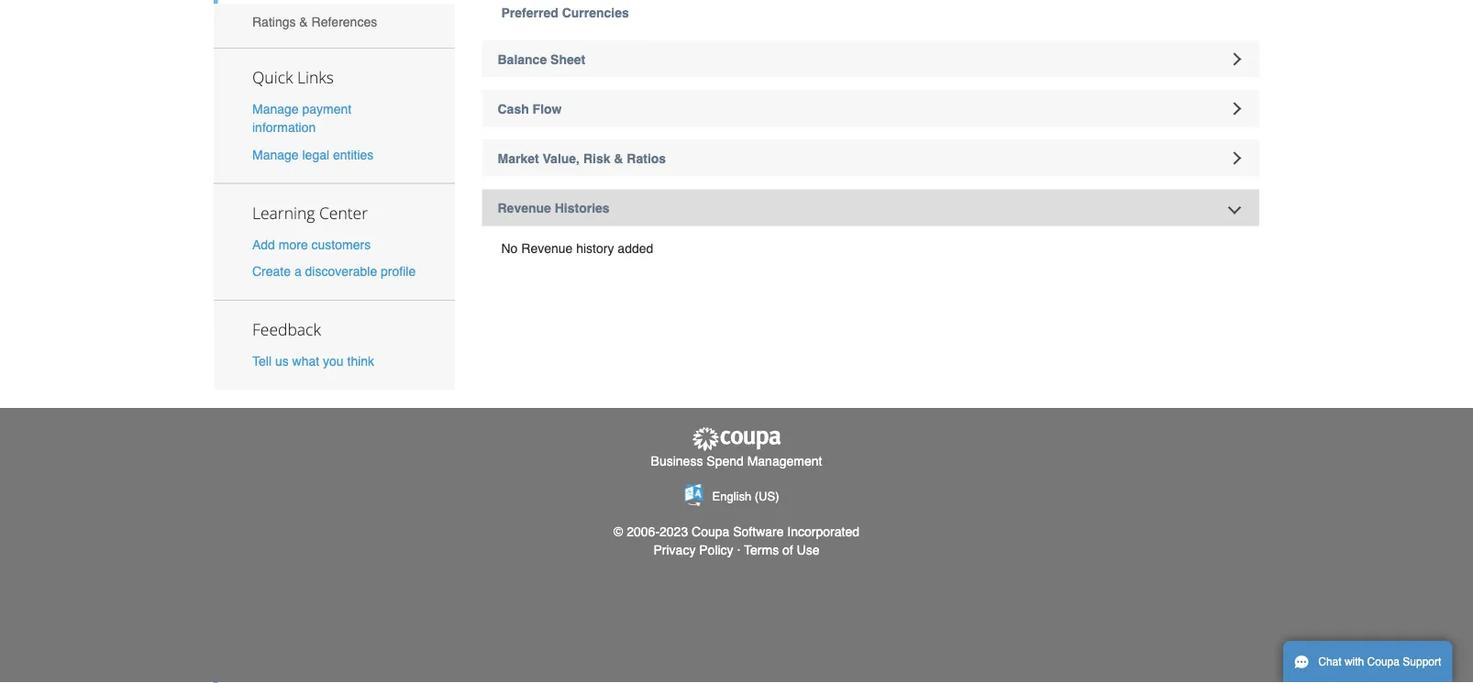 Task type: vqa. For each thing, say whether or not it's contained in the screenshot.
©
yes



Task type: locate. For each thing, give the bounding box(es) containing it.
revenue inside dropdown button
[[498, 201, 551, 215]]

manage payment information
[[252, 102, 352, 135]]

sheet
[[551, 52, 586, 67]]

chat with coupa support
[[1319, 656, 1442, 669]]

manage for manage payment information
[[252, 102, 299, 117]]

1 vertical spatial revenue
[[522, 241, 573, 256]]

manage payment information link
[[252, 102, 352, 135]]

1 horizontal spatial &
[[614, 151, 624, 166]]

information
[[252, 120, 316, 135]]

terms of use link
[[744, 543, 820, 558]]

english
[[713, 490, 752, 503]]

privacy
[[654, 543, 696, 558]]

revenue up no on the top of the page
[[498, 201, 551, 215]]

balance sheet heading
[[482, 41, 1260, 78]]

coupa inside button
[[1368, 656, 1400, 669]]

market value, risk & ratios
[[498, 151, 666, 166]]

incorporated
[[788, 525, 860, 539]]

&
[[300, 14, 308, 29], [614, 151, 624, 166]]

manage
[[252, 102, 299, 117], [252, 147, 299, 162]]

0 vertical spatial manage
[[252, 102, 299, 117]]

support
[[1403, 656, 1442, 669]]

learning
[[252, 202, 315, 223]]

1 manage from the top
[[252, 102, 299, 117]]

center
[[319, 202, 368, 223]]

market value, risk & ratios heading
[[482, 140, 1260, 177]]

manage inside manage payment information
[[252, 102, 299, 117]]

profile
[[381, 264, 416, 279]]

© 2006-2023 coupa software incorporated
[[614, 525, 860, 539]]

coupa up policy
[[692, 525, 730, 539]]

use
[[797, 543, 820, 558]]

business spend management
[[651, 454, 823, 469]]

0 vertical spatial &
[[300, 14, 308, 29]]

add more customers
[[252, 237, 371, 252]]

1 vertical spatial manage
[[252, 147, 299, 162]]

software
[[733, 525, 784, 539]]

& right risk on the top left of page
[[614, 151, 624, 166]]

links
[[297, 67, 334, 88]]

1 vertical spatial &
[[614, 151, 624, 166]]

1 vertical spatial coupa
[[1368, 656, 1400, 669]]

flow
[[533, 101, 562, 116]]

©
[[614, 525, 623, 539]]

ratios
[[627, 151, 666, 166]]

manage down information
[[252, 147, 299, 162]]

0 vertical spatial revenue
[[498, 201, 551, 215]]

no revenue history added
[[502, 241, 654, 256]]

currencies
[[562, 5, 629, 20]]

cash
[[498, 101, 529, 116]]

think
[[347, 354, 374, 369]]

0 horizontal spatial &
[[300, 14, 308, 29]]

privacy policy link
[[654, 543, 734, 558]]

payment
[[302, 102, 352, 117]]

manage up information
[[252, 102, 299, 117]]

market
[[498, 151, 539, 166]]

2006-
[[627, 525, 660, 539]]

coupa
[[692, 525, 730, 539], [1368, 656, 1400, 669]]

1 horizontal spatial coupa
[[1368, 656, 1400, 669]]

terms of use
[[744, 543, 820, 558]]

entities
[[333, 147, 374, 162]]

0 vertical spatial coupa
[[692, 525, 730, 539]]

revenue
[[498, 201, 551, 215], [522, 241, 573, 256]]

revenue histories
[[498, 201, 610, 215]]

coupa right with
[[1368, 656, 1400, 669]]

revenue right no on the top of the page
[[522, 241, 573, 256]]

policy
[[700, 543, 734, 558]]

of
[[783, 543, 794, 558]]

2 manage from the top
[[252, 147, 299, 162]]

history
[[577, 241, 614, 256]]

tell us what you think
[[252, 354, 374, 369]]

management
[[748, 454, 823, 469]]

customers
[[312, 237, 371, 252]]

legal
[[302, 147, 330, 162]]

manage legal entities link
[[252, 147, 374, 162]]

cash flow heading
[[482, 90, 1260, 127]]

& right ratings
[[300, 14, 308, 29]]

cash flow button
[[482, 90, 1260, 127]]

cash flow
[[498, 101, 562, 116]]

references
[[312, 14, 377, 29]]

coupa supplier portal image
[[691, 427, 783, 453]]

market value, risk & ratios button
[[482, 140, 1260, 177]]



Task type: describe. For each thing, give the bounding box(es) containing it.
add more customers link
[[252, 237, 371, 252]]

manage for manage legal entities
[[252, 147, 299, 162]]

revenue histories button
[[482, 190, 1260, 226]]

create
[[252, 264, 291, 279]]

& inside dropdown button
[[614, 151, 624, 166]]

chat with coupa support button
[[1284, 641, 1453, 684]]

what
[[292, 354, 320, 369]]

value,
[[543, 151, 580, 166]]

add
[[252, 237, 275, 252]]

ratings & references link
[[214, 4, 455, 39]]

a
[[295, 264, 302, 279]]

2023
[[660, 525, 688, 539]]

balance
[[498, 52, 547, 67]]

balance sheet
[[498, 52, 586, 67]]

feedback
[[252, 319, 321, 340]]

you
[[323, 354, 344, 369]]

ratings & references
[[252, 14, 377, 29]]

create a discoverable profile link
[[252, 264, 416, 279]]

tell
[[252, 354, 272, 369]]

no
[[502, 241, 518, 256]]

spend
[[707, 454, 744, 469]]

preferred
[[502, 5, 559, 20]]

ratings
[[252, 14, 296, 29]]

0 horizontal spatial coupa
[[692, 525, 730, 539]]

preferred currencies
[[502, 5, 629, 20]]

risk
[[584, 151, 611, 166]]

learning center
[[252, 202, 368, 223]]

added
[[618, 241, 654, 256]]

manage legal entities
[[252, 147, 374, 162]]

create a discoverable profile
[[252, 264, 416, 279]]

histories
[[555, 201, 610, 215]]

more
[[279, 237, 308, 252]]

revenue histories heading
[[482, 190, 1260, 226]]

with
[[1345, 656, 1365, 669]]

discoverable
[[305, 264, 377, 279]]

tell us what you think button
[[252, 352, 374, 371]]

terms
[[744, 543, 779, 558]]

quick
[[252, 67, 293, 88]]

chat
[[1319, 656, 1342, 669]]

privacy policy
[[654, 543, 734, 558]]

english (us)
[[713, 490, 780, 503]]

us
[[275, 354, 289, 369]]

business
[[651, 454, 703, 469]]

balance sheet button
[[482, 41, 1260, 78]]

quick links
[[252, 67, 334, 88]]

(us)
[[755, 490, 780, 503]]



